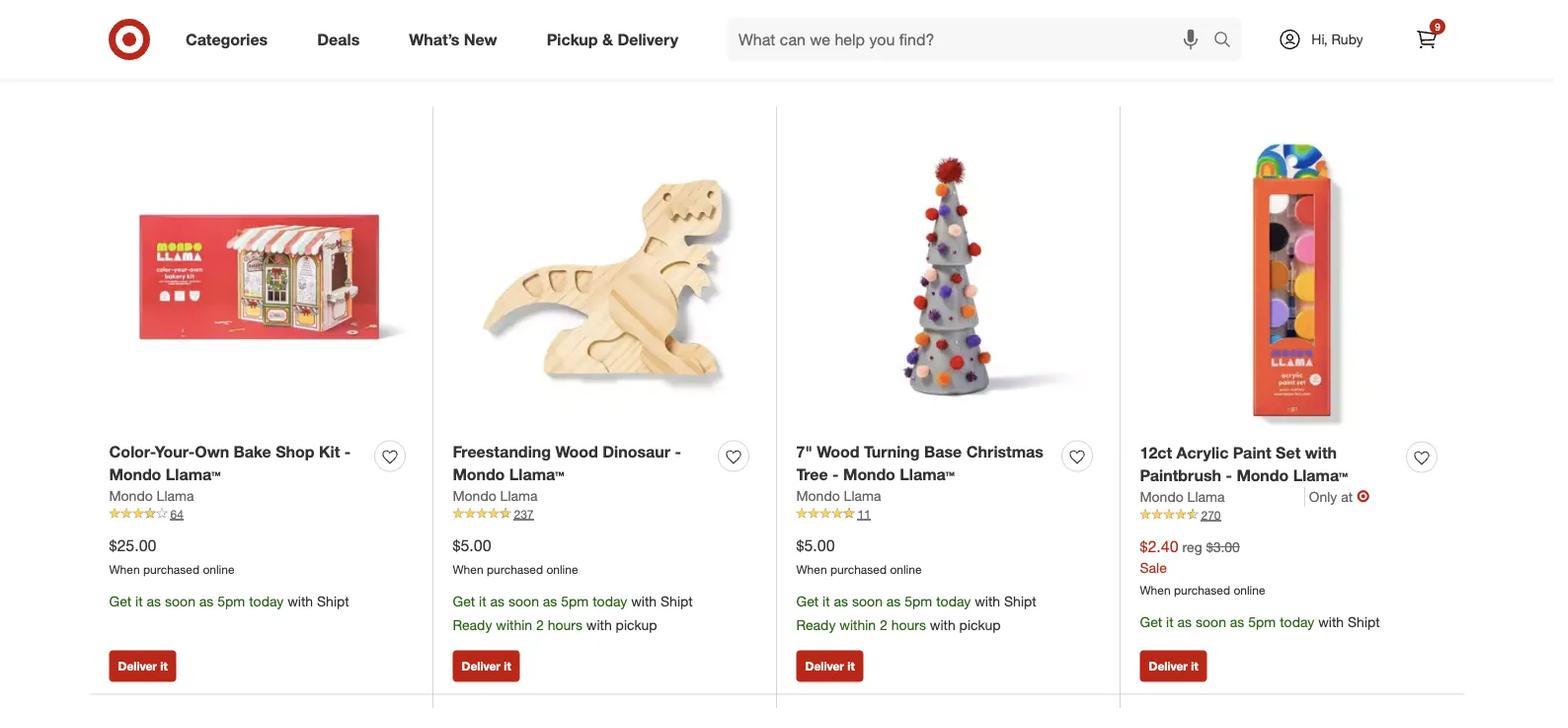 Task type: vqa. For each thing, say whether or not it's contained in the screenshot.
Mondo Llama related to Color-Your-Own Bake Shop Kit - Mondo Llama™
yes



Task type: describe. For each thing, give the bounding box(es) containing it.
color-your-own bake shop kit - mondo llama™
[[109, 443, 351, 485]]

mondo inside 12ct acrylic paint set with paintbrush - mondo llama™
[[1237, 467, 1289, 486]]

deliver for 7" wood turning base christmas tree - mondo llama™
[[805, 660, 844, 675]]

270 link
[[1140, 507, 1445, 525]]

only
[[1309, 489, 1337, 506]]

12ct acrylic paint set with paintbrush - mondo llama™ link
[[1140, 443, 1399, 488]]

7" wood turning base christmas tree - mondo llama™
[[796, 443, 1043, 485]]

2 for tree
[[880, 617, 887, 634]]

pickup & delivery link
[[530, 18, 703, 61]]

What can we help you find? suggestions appear below search field
[[727, 18, 1218, 61]]

get it as soon as 5pm today with shipt for paint
[[1140, 614, 1380, 631]]

delivery
[[618, 30, 678, 49]]

at
[[1341, 489, 1353, 506]]

base
[[924, 443, 962, 462]]

mondo llama link for 7" wood turning base christmas tree - mondo llama™
[[796, 487, 881, 506]]

$25.00 when purchased online
[[109, 537, 235, 578]]

dinosaur
[[603, 443, 670, 462]]

ready for 7" wood turning base christmas tree - mondo llama™
[[796, 617, 836, 634]]

deliver it button for freestanding wood dinosaur - mondo llama™
[[453, 652, 520, 684]]

deals
[[317, 30, 360, 49]]

soon down 11
[[852, 593, 883, 610]]

¬
[[1357, 488, 1370, 507]]

mondo inside 7" wood turning base christmas tree - mondo llama™
[[843, 466, 895, 485]]

mondo llama for color-your-own bake shop kit - mondo llama™
[[109, 488, 194, 505]]

shop
[[276, 443, 315, 462]]

purchased for color-your-own bake shop kit - mondo llama™
[[143, 563, 200, 578]]

$2.40
[[1140, 538, 1178, 557]]

own
[[195, 443, 229, 462]]

12ct acrylic paint set with paintbrush - mondo llama™
[[1140, 444, 1348, 486]]

mondo llama down paintbrush
[[1140, 489, 1225, 506]]

237
[[514, 507, 534, 522]]

hi,
[[1312, 31, 1328, 48]]

$5.00 for 7" wood turning base christmas tree - mondo llama™
[[796, 537, 835, 556]]

when for color-your-own bake shop kit - mondo llama™
[[109, 563, 140, 578]]

llama up 270
[[1187, 489, 1225, 506]]

purchased for 7" wood turning base christmas tree - mondo llama™
[[830, 563, 887, 578]]

hours for tree
[[891, 617, 926, 634]]

pickup for freestanding wood dinosaur - mondo llama™
[[616, 617, 657, 634]]

new
[[464, 30, 497, 49]]

- for 7" wood turning base christmas tree - mondo llama™
[[832, 466, 839, 485]]

deliver for 12ct acrylic paint set with paintbrush - mondo llama™
[[1149, 660, 1188, 675]]

5pm down $25.00 when purchased online in the left of the page
[[217, 593, 245, 610]]

deliver it for 12ct acrylic paint set with paintbrush - mondo llama™
[[1149, 660, 1198, 675]]

pickup & delivery
[[547, 30, 678, 49]]

categories
[[186, 30, 268, 49]]

270
[[1201, 508, 1221, 523]]

freestanding
[[453, 443, 551, 462]]

what's new link
[[392, 18, 522, 61]]

when for 7" wood turning base christmas tree - mondo llama™
[[796, 563, 827, 578]]

online for own
[[203, 563, 235, 578]]

$3.00
[[1206, 539, 1240, 556]]

with inside 12ct acrylic paint set with paintbrush - mondo llama™
[[1305, 444, 1337, 463]]

deals link
[[300, 18, 384, 61]]

color-
[[109, 443, 155, 462]]

mondo llama for freestanding wood dinosaur - mondo llama™
[[453, 488, 538, 505]]

purchased for freestanding wood dinosaur - mondo llama™
[[487, 563, 543, 578]]

- for 12ct acrylic paint set with paintbrush - mondo llama™
[[1226, 467, 1232, 486]]

soon down $2.40 reg $3.00 sale when purchased online in the bottom of the page
[[1196, 614, 1226, 631]]

hours for llama™
[[548, 617, 582, 634]]

wood for tree
[[817, 443, 860, 462]]

$5.00 when purchased online for llama™
[[453, 537, 578, 578]]

9
[[1435, 20, 1440, 33]]

freestanding wood dinosaur - mondo llama™
[[453, 443, 681, 485]]

mondo llama link for color-your-own bake shop kit - mondo llama™
[[109, 487, 194, 506]]

soon down $25.00 when purchased online in the left of the page
[[165, 593, 195, 610]]

llama™ inside the freestanding wood dinosaur - mondo llama™
[[509, 466, 564, 485]]

- for color-your-own bake shop kit - mondo llama™
[[344, 443, 351, 462]]

online for dinosaur
[[546, 563, 578, 578]]

acrylic
[[1177, 444, 1229, 463]]

turning
[[864, 443, 920, 462]]



Task type: locate. For each thing, give the bounding box(es) containing it.
ready for freestanding wood dinosaur - mondo llama™
[[453, 617, 492, 634]]

237 link
[[453, 506, 757, 524]]

online down 11 link
[[890, 563, 922, 578]]

1 ready from the left
[[453, 617, 492, 634]]

llama for freestanding
[[500, 488, 538, 505]]

pickup
[[616, 617, 657, 634], [959, 617, 1001, 634]]

2
[[536, 617, 544, 634], [880, 617, 887, 634]]

when
[[109, 563, 140, 578], [453, 563, 483, 578], [796, 563, 827, 578], [1140, 583, 1171, 598]]

64 link
[[109, 506, 413, 524]]

get it as soon as 5pm today with shipt down $2.40 reg $3.00 sale when purchased online in the bottom of the page
[[1140, 614, 1380, 631]]

0 horizontal spatial $5.00 when purchased online
[[453, 537, 578, 578]]

kit
[[319, 443, 340, 462]]

- inside the freestanding wood dinosaur - mondo llama™
[[675, 443, 681, 462]]

0 horizontal spatial 2
[[536, 617, 544, 634]]

mondo llama link
[[109, 487, 194, 506], [453, 487, 538, 506], [796, 487, 881, 506], [1140, 488, 1305, 507]]

mondo llama link up 64
[[109, 487, 194, 506]]

12ct acrylic paint set with paintbrush - mondo llama™ image
[[1140, 126, 1445, 431], [1140, 126, 1445, 431]]

wood for llama™
[[555, 443, 598, 462]]

2 for llama™
[[536, 617, 544, 634]]

deliver it button
[[109, 652, 176, 684], [453, 652, 520, 684], [796, 652, 864, 684], [1140, 652, 1207, 684]]

paint
[[1233, 444, 1271, 463]]

1 vertical spatial get it as soon as 5pm today with shipt
[[1140, 614, 1380, 631]]

llama™ inside 7" wood turning base christmas tree - mondo llama™
[[900, 466, 955, 485]]

search button
[[1205, 18, 1252, 65]]

llama™ for color-
[[166, 466, 221, 485]]

3 deliver from the left
[[805, 660, 844, 675]]

5pm down $2.40 reg $3.00 sale when purchased online in the bottom of the page
[[1248, 614, 1276, 631]]

today
[[249, 593, 284, 610], [593, 593, 627, 610], [936, 593, 971, 610], [1280, 614, 1315, 631]]

online inside $25.00 when purchased online
[[203, 563, 235, 578]]

hi, ruby
[[1312, 31, 1363, 48]]

0 horizontal spatial $5.00
[[453, 537, 491, 556]]

1 hours from the left
[[548, 617, 582, 634]]

pickup
[[547, 30, 598, 49]]

1 get it as soon as 5pm today with shipt ready within 2 hours with pickup from the left
[[453, 593, 693, 634]]

llama™ up only
[[1293, 467, 1348, 486]]

2 deliver it from the left
[[462, 660, 511, 675]]

wood right 7"
[[817, 443, 860, 462]]

$5.00
[[453, 537, 491, 556], [796, 537, 835, 556]]

purchased
[[143, 563, 200, 578], [487, 563, 543, 578], [830, 563, 887, 578], [1174, 583, 1230, 598]]

deliver it for color-your-own bake shop kit - mondo llama™
[[118, 660, 168, 675]]

2 within from the left
[[840, 617, 876, 634]]

color-your-own bake shop kit - mondo llama™ image
[[109, 126, 413, 430], [109, 126, 413, 430]]

get it as soon as 5pm today with shipt ready within 2 hours with pickup for llama™
[[453, 593, 693, 634]]

hours
[[548, 617, 582, 634], [891, 617, 926, 634]]

get it as soon as 5pm today with shipt
[[109, 593, 349, 610], [1140, 614, 1380, 631]]

7"
[[796, 443, 812, 462]]

3 deliver it from the left
[[805, 660, 855, 675]]

$5.00 when purchased online for tree
[[796, 537, 922, 578]]

4 deliver from the left
[[1149, 660, 1188, 675]]

1 wood from the left
[[555, 443, 598, 462]]

0 horizontal spatial get it as soon as 5pm today with shipt ready within 2 hours with pickup
[[453, 593, 693, 634]]

0 vertical spatial get it as soon as 5pm today with shipt
[[109, 593, 349, 610]]

llama up 11
[[844, 488, 881, 505]]

1 pickup from the left
[[616, 617, 657, 634]]

online for turning
[[890, 563, 922, 578]]

wood
[[555, 443, 598, 462], [817, 443, 860, 462]]

it
[[135, 593, 143, 610], [479, 593, 486, 610], [823, 593, 830, 610], [1166, 614, 1174, 631], [160, 660, 168, 675], [504, 660, 511, 675], [848, 660, 855, 675], [1191, 660, 1198, 675]]

deliver for freestanding wood dinosaur - mondo llama™
[[462, 660, 501, 675]]

online
[[203, 563, 235, 578], [546, 563, 578, 578], [890, 563, 922, 578], [1234, 583, 1265, 598]]

- down acrylic
[[1226, 467, 1232, 486]]

within for llama™
[[496, 617, 532, 634]]

mondo llama link up 237
[[453, 487, 538, 506]]

llama for 7"
[[844, 488, 881, 505]]

0 horizontal spatial get it as soon as 5pm today with shipt
[[109, 593, 349, 610]]

1 horizontal spatial $5.00
[[796, 537, 835, 556]]

- inside 7" wood turning base christmas tree - mondo llama™
[[832, 466, 839, 485]]

$5.00 when purchased online
[[453, 537, 578, 578], [796, 537, 922, 578]]

mondo llama up 64
[[109, 488, 194, 505]]

wood left dinosaur
[[555, 443, 598, 462]]

2 deliver it button from the left
[[453, 652, 520, 684]]

what's new
[[409, 30, 497, 49]]

$5.00 down tree
[[796, 537, 835, 556]]

7" wood turning base christmas tree - mondo llama™ link
[[796, 442, 1054, 487]]

1 horizontal spatial $5.00 when purchased online
[[796, 537, 922, 578]]

get it as soon as 5pm today with shipt down $25.00 when purchased online in the left of the page
[[109, 593, 349, 610]]

online down 64 link
[[203, 563, 235, 578]]

1 horizontal spatial within
[[840, 617, 876, 634]]

5pm
[[217, 593, 245, 610], [561, 593, 589, 610], [905, 593, 932, 610], [1248, 614, 1276, 631]]

- right dinosaur
[[675, 443, 681, 462]]

deliver it for freestanding wood dinosaur - mondo llama™
[[462, 660, 511, 675]]

purchased down reg
[[1174, 583, 1230, 598]]

2 ready from the left
[[796, 617, 836, 634]]

purchased down 237
[[487, 563, 543, 578]]

4 deliver it from the left
[[1149, 660, 1198, 675]]

11 link
[[796, 506, 1100, 524]]

search
[[1205, 32, 1252, 51]]

soon
[[165, 593, 195, 610], [508, 593, 539, 610], [852, 593, 883, 610], [1196, 614, 1226, 631]]

1 horizontal spatial 2
[[880, 617, 887, 634]]

reg
[[1182, 539, 1202, 556]]

2 get it as soon as 5pm today with shipt ready within 2 hours with pickup from the left
[[796, 593, 1036, 634]]

your-
[[155, 443, 195, 462]]

1 horizontal spatial ready
[[796, 617, 836, 634]]

as
[[147, 593, 161, 610], [199, 593, 214, 610], [490, 593, 505, 610], [543, 593, 557, 610], [834, 593, 848, 610], [887, 593, 901, 610], [1177, 614, 1192, 631], [1230, 614, 1244, 631]]

2 pickup from the left
[[959, 617, 1001, 634]]

get it as soon as 5pm today with shipt for own
[[109, 593, 349, 610]]

llama
[[157, 488, 194, 505], [500, 488, 538, 505], [844, 488, 881, 505], [1187, 489, 1225, 506]]

purchased down the $25.00
[[143, 563, 200, 578]]

1 deliver it from the left
[[118, 660, 168, 675]]

7" wood turning base christmas tree - mondo llama™ image
[[796, 126, 1100, 430], [796, 126, 1100, 430]]

deliver
[[118, 660, 157, 675], [462, 660, 501, 675], [805, 660, 844, 675], [1149, 660, 1188, 675]]

mondo llama
[[109, 488, 194, 505], [453, 488, 538, 505], [796, 488, 881, 505], [1140, 489, 1225, 506]]

freestanding wood dinosaur - mondo llama™ image
[[453, 126, 757, 430], [453, 126, 757, 430]]

mondo llama up 11
[[796, 488, 881, 505]]

within
[[496, 617, 532, 634], [840, 617, 876, 634]]

4 deliver it button from the left
[[1140, 652, 1207, 684]]

llama™ down freestanding
[[509, 466, 564, 485]]

mondo llama link for freestanding wood dinosaur - mondo llama™
[[453, 487, 538, 506]]

only at ¬
[[1309, 488, 1370, 507]]

mondo
[[109, 466, 161, 485], [453, 466, 505, 485], [843, 466, 895, 485], [1237, 467, 1289, 486], [109, 488, 153, 505], [453, 488, 496, 505], [796, 488, 840, 505], [1140, 489, 1184, 506]]

christmas
[[966, 443, 1043, 462]]

mondo llama up 237
[[453, 488, 538, 505]]

get
[[109, 593, 132, 610], [453, 593, 475, 610], [796, 593, 819, 610], [1140, 614, 1162, 631]]

soon down 237
[[508, 593, 539, 610]]

deliver it for 7" wood turning base christmas tree - mondo llama™
[[805, 660, 855, 675]]

llama up 237
[[500, 488, 538, 505]]

online down $3.00
[[1234, 583, 1265, 598]]

9 link
[[1405, 18, 1449, 61]]

$5.00 down freestanding
[[453, 537, 491, 556]]

llama™ down base
[[900, 466, 955, 485]]

2 hours from the left
[[891, 617, 926, 634]]

$5.00 when purchased online down 11
[[796, 537, 922, 578]]

deliver for color-your-own bake shop kit - mondo llama™
[[118, 660, 157, 675]]

llama™ inside 12ct acrylic paint set with paintbrush - mondo llama™
[[1293, 467, 1348, 486]]

&
[[602, 30, 613, 49]]

pickup for 7" wood turning base christmas tree - mondo llama™
[[959, 617, 1001, 634]]

2 $5.00 when purchased online from the left
[[796, 537, 922, 578]]

purchased inside $25.00 when purchased online
[[143, 563, 200, 578]]

within for tree
[[840, 617, 876, 634]]

2 2 from the left
[[880, 617, 887, 634]]

1 $5.00 from the left
[[453, 537, 491, 556]]

2 deliver from the left
[[462, 660, 501, 675]]

1 within from the left
[[496, 617, 532, 634]]

12ct
[[1140, 444, 1172, 463]]

sale
[[1140, 560, 1167, 577]]

deliver it button for color-your-own bake shop kit - mondo llama™
[[109, 652, 176, 684]]

freestanding wood dinosaur - mondo llama™ link
[[453, 442, 710, 487]]

with
[[1305, 444, 1337, 463], [288, 593, 313, 610], [631, 593, 657, 610], [975, 593, 1000, 610], [1318, 614, 1344, 631], [586, 617, 612, 634], [930, 617, 956, 634]]

$25.00
[[109, 537, 156, 556]]

set
[[1276, 444, 1301, 463]]

tree
[[796, 466, 828, 485]]

mondo inside color-your-own bake shop kit - mondo llama™
[[109, 466, 161, 485]]

$2.40 reg $3.00 sale when purchased online
[[1140, 538, 1265, 598]]

5pm down 237 link
[[561, 593, 589, 610]]

online inside $2.40 reg $3.00 sale when purchased online
[[1234, 583, 1265, 598]]

mondo inside the freestanding wood dinosaur - mondo llama™
[[453, 466, 505, 485]]

purchased inside $2.40 reg $3.00 sale when purchased online
[[1174, 583, 1230, 598]]

llama™
[[166, 466, 221, 485], [509, 466, 564, 485], [900, 466, 955, 485], [1293, 467, 1348, 486]]

0 horizontal spatial within
[[496, 617, 532, 634]]

1 horizontal spatial get it as soon as 5pm today with shipt
[[1140, 614, 1380, 631]]

llama for color-
[[157, 488, 194, 505]]

wood inside 7" wood turning base christmas tree - mondo llama™
[[817, 443, 860, 462]]

0 horizontal spatial pickup
[[616, 617, 657, 634]]

categories link
[[169, 18, 292, 61]]

when inside $2.40 reg $3.00 sale when purchased online
[[1140, 583, 1171, 598]]

deliver it button for 12ct acrylic paint set with paintbrush - mondo llama™
[[1140, 652, 1207, 684]]

what's
[[409, 30, 460, 49]]

llama™ inside color-your-own bake shop kit - mondo llama™
[[166, 466, 221, 485]]

mondo llama link up 270
[[1140, 488, 1305, 507]]

when inside $25.00 when purchased online
[[109, 563, 140, 578]]

online down 237 link
[[546, 563, 578, 578]]

llama™ for 7"
[[900, 466, 955, 485]]

1 horizontal spatial get it as soon as 5pm today with shipt ready within 2 hours with pickup
[[796, 593, 1036, 634]]

- right kit
[[344, 443, 351, 462]]

color-your-own bake shop kit - mondo llama™ link
[[109, 442, 367, 487]]

5pm down 11 link
[[905, 593, 932, 610]]

- inside 12ct acrylic paint set with paintbrush - mondo llama™
[[1226, 467, 1232, 486]]

2 $5.00 from the left
[[796, 537, 835, 556]]

ruby
[[1331, 31, 1363, 48]]

2 wood from the left
[[817, 443, 860, 462]]

llama™ down your-
[[166, 466, 221, 485]]

deliver it button for 7" wood turning base christmas tree - mondo llama™
[[796, 652, 864, 684]]

1 deliver from the left
[[118, 660, 157, 675]]

1 2 from the left
[[536, 617, 544, 634]]

0 horizontal spatial ready
[[453, 617, 492, 634]]

get it as soon as 5pm today with shipt ready within 2 hours with pickup for tree
[[796, 593, 1036, 634]]

-
[[344, 443, 351, 462], [675, 443, 681, 462], [832, 466, 839, 485], [1226, 467, 1232, 486]]

1 $5.00 when purchased online from the left
[[453, 537, 578, 578]]

shipt
[[317, 593, 349, 610], [661, 593, 693, 610], [1004, 593, 1036, 610], [1348, 614, 1380, 631]]

mondo llama link up 11
[[796, 487, 881, 506]]

0 horizontal spatial hours
[[548, 617, 582, 634]]

get it as soon as 5pm today with shipt ready within 2 hours with pickup
[[453, 593, 693, 634], [796, 593, 1036, 634]]

1 deliver it button from the left
[[109, 652, 176, 684]]

$5.00 for freestanding wood dinosaur - mondo llama™
[[453, 537, 491, 556]]

11
[[858, 507, 871, 522]]

llama up 64
[[157, 488, 194, 505]]

wood inside the freestanding wood dinosaur - mondo llama™
[[555, 443, 598, 462]]

64
[[170, 507, 184, 522]]

deliver it
[[118, 660, 168, 675], [462, 660, 511, 675], [805, 660, 855, 675], [1149, 660, 1198, 675]]

llama™ for 12ct
[[1293, 467, 1348, 486]]

when for freestanding wood dinosaur - mondo llama™
[[453, 563, 483, 578]]

1 horizontal spatial hours
[[891, 617, 926, 634]]

- right tree
[[832, 466, 839, 485]]

0 horizontal spatial wood
[[555, 443, 598, 462]]

- inside color-your-own bake shop kit - mondo llama™
[[344, 443, 351, 462]]

1 horizontal spatial pickup
[[959, 617, 1001, 634]]

bake
[[234, 443, 271, 462]]

mondo llama for 7" wood turning base christmas tree - mondo llama™
[[796, 488, 881, 505]]

3 deliver it button from the left
[[796, 652, 864, 684]]

1 horizontal spatial wood
[[817, 443, 860, 462]]

$5.00 when purchased online down 237
[[453, 537, 578, 578]]

paintbrush
[[1140, 467, 1221, 486]]

ready
[[453, 617, 492, 634], [796, 617, 836, 634]]

purchased down 11
[[830, 563, 887, 578]]



